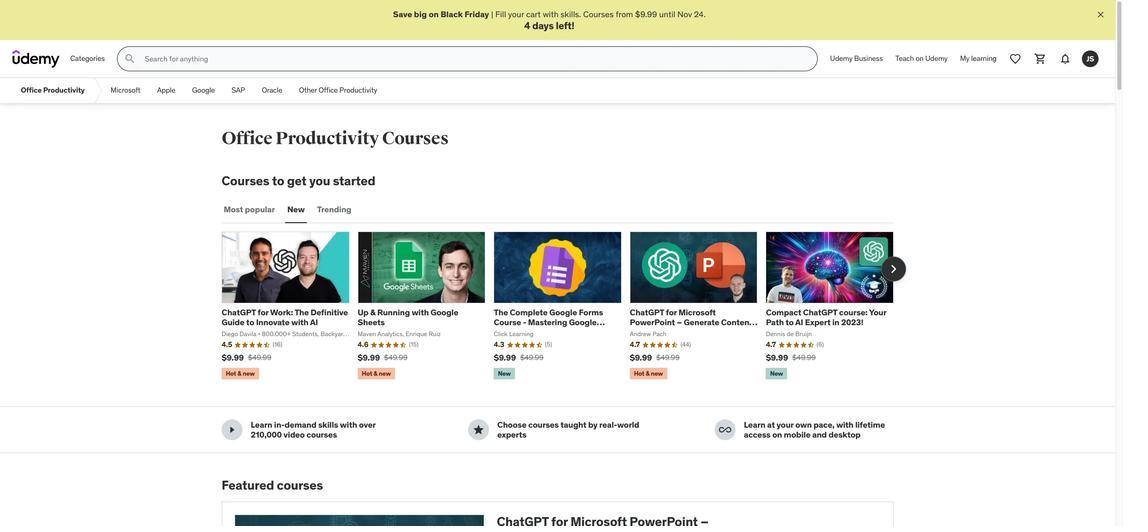 Task type: locate. For each thing, give the bounding box(es) containing it.
carousel element
[[222, 232, 907, 382]]

0 horizontal spatial the
[[295, 307, 309, 318]]

microsoft
[[111, 86, 141, 95], [679, 307, 716, 318]]

0 horizontal spatial forms
[[494, 327, 518, 338]]

with up days
[[543, 9, 559, 19]]

1 vertical spatial forms
[[494, 327, 518, 338]]

demand
[[285, 420, 317, 430]]

skills.
[[561, 9, 581, 19]]

on
[[429, 9, 439, 19], [916, 54, 924, 63], [773, 430, 783, 440]]

office down udemy image
[[21, 86, 42, 95]]

1 vertical spatial on
[[916, 54, 924, 63]]

0 vertical spatial forms
[[579, 307, 604, 318]]

1 chatgpt from the left
[[222, 307, 256, 318]]

udemy left business
[[831, 54, 853, 63]]

your
[[870, 307, 887, 318]]

learn left at
[[744, 420, 766, 430]]

your right at
[[777, 420, 794, 430]]

compact
[[766, 307, 802, 318]]

learn left the in-
[[251, 420, 272, 430]]

choose courses taught by real-world experts
[[498, 420, 640, 440]]

sheets
[[358, 317, 385, 328]]

teach
[[896, 54, 914, 63]]

1 horizontal spatial chatgpt
[[630, 307, 665, 318]]

courses inside choose courses taught by real-world experts
[[529, 420, 559, 430]]

most popular
[[224, 204, 275, 215]]

started
[[333, 173, 376, 189]]

on right "teach"
[[916, 54, 924, 63]]

compact chatgpt course: your path to ai expert in 2023!
[[766, 307, 887, 328]]

on right big
[[429, 9, 439, 19]]

path
[[766, 317, 784, 328]]

0 vertical spatial microsoft
[[111, 86, 141, 95]]

forms right mastering
[[579, 307, 604, 318]]

1 horizontal spatial office
[[222, 128, 273, 149]]

chatgpt inside the chatgpt for work: the definitive guide to innovate with ai
[[222, 307, 256, 318]]

work:
[[270, 307, 293, 318]]

trending
[[317, 204, 352, 215]]

microsoft inside chatgpt for microsoft powerpoint – generate content with ai
[[679, 307, 716, 318]]

wishlist image
[[1010, 53, 1022, 65]]

running
[[378, 307, 410, 318]]

24.
[[694, 9, 706, 19]]

for inside the chatgpt for work: the definitive guide to innovate with ai
[[258, 307, 269, 318]]

office down sap link
[[222, 128, 273, 149]]

0 horizontal spatial office
[[21, 86, 42, 95]]

to left get
[[272, 173, 284, 189]]

2 the from the left
[[494, 307, 508, 318]]

the left - at the left
[[494, 307, 508, 318]]

medium image
[[719, 424, 732, 436]]

oracle
[[262, 86, 282, 95]]

close image
[[1096, 9, 1107, 20]]

0 horizontal spatial to
[[246, 317, 254, 328]]

complete
[[510, 307, 548, 318]]

2 chatgpt from the left
[[630, 307, 665, 318]]

1 the from the left
[[295, 307, 309, 318]]

submit search image
[[124, 53, 137, 65]]

google left the sap
[[192, 86, 215, 95]]

2 horizontal spatial to
[[786, 317, 794, 328]]

categories button
[[64, 46, 111, 71]]

sap
[[232, 86, 245, 95]]

learn for learn at your own pace, with lifetime access on mobile and desktop
[[744, 420, 766, 430]]

the
[[295, 307, 309, 318], [494, 307, 508, 318]]

2 udemy from the left
[[926, 54, 948, 63]]

chatgpt for innovate
[[222, 307, 256, 318]]

1 horizontal spatial your
[[777, 420, 794, 430]]

0 vertical spatial courses
[[583, 9, 614, 19]]

1 horizontal spatial for
[[666, 307, 677, 318]]

big
[[414, 9, 427, 19]]

until
[[660, 9, 676, 19]]

you
[[309, 173, 330, 189]]

1 udemy from the left
[[831, 54, 853, 63]]

with
[[543, 9, 559, 19], [412, 307, 429, 318], [291, 317, 309, 328], [630, 327, 647, 338], [340, 420, 357, 430], [837, 420, 854, 430]]

2 horizontal spatial office
[[319, 86, 338, 95]]

office right other at the left top
[[319, 86, 338, 95]]

medium image left the 210,000
[[226, 424, 238, 436]]

on inside save big on black friday | fill your cart with skills. courses from $9.99 until nov 24. 4 days left!
[[429, 9, 439, 19]]

the complete google forms course - mastering google forms
[[494, 307, 604, 338]]

1 horizontal spatial learn
[[744, 420, 766, 430]]

1 horizontal spatial on
[[773, 430, 783, 440]]

1 horizontal spatial the
[[494, 307, 508, 318]]

courses
[[583, 9, 614, 19], [382, 128, 449, 149], [222, 173, 270, 189]]

google right running
[[431, 307, 459, 318]]

0 horizontal spatial ai
[[310, 317, 318, 328]]

2023!
[[842, 317, 864, 328]]

microsoft left content
[[679, 307, 716, 318]]

courses down video
[[277, 478, 323, 494]]

0 horizontal spatial on
[[429, 9, 439, 19]]

2 horizontal spatial ai
[[796, 317, 804, 328]]

chatgpt for microsoft powerpoint – generate content with ai link
[[630, 307, 758, 338]]

experts
[[498, 430, 527, 440]]

my learning link
[[954, 46, 1003, 71]]

1 horizontal spatial microsoft
[[679, 307, 716, 318]]

udemy business
[[831, 54, 883, 63]]

with left 'over'
[[340, 420, 357, 430]]

2 for from the left
[[666, 307, 677, 318]]

2 medium image from the left
[[473, 424, 485, 436]]

0 horizontal spatial your
[[508, 9, 524, 19]]

2 horizontal spatial chatgpt
[[803, 307, 838, 318]]

at
[[768, 420, 775, 430]]

1 horizontal spatial to
[[272, 173, 284, 189]]

with left –
[[630, 327, 647, 338]]

generate
[[684, 317, 720, 328]]

access
[[744, 430, 771, 440]]

desktop
[[829, 430, 861, 440]]

210,000
[[251, 430, 282, 440]]

the complete google forms course - mastering google forms link
[[494, 307, 605, 338]]

learn inside learn in-demand skills with over 210,000 video courses
[[251, 420, 272, 430]]

courses
[[529, 420, 559, 430], [307, 430, 337, 440], [277, 478, 323, 494]]

chatgpt inside the compact chatgpt course: your path to ai expert in 2023!
[[803, 307, 838, 318]]

for left generate
[[666, 307, 677, 318]]

courses inside save big on black friday | fill your cart with skills. courses from $9.99 until nov 24. 4 days left!
[[583, 9, 614, 19]]

1 horizontal spatial courses
[[382, 128, 449, 149]]

1 horizontal spatial ai
[[649, 327, 657, 338]]

medium image left the experts
[[473, 424, 485, 436]]

$9.99
[[636, 9, 658, 19]]

1 medium image from the left
[[226, 424, 238, 436]]

with inside save big on black friday | fill your cart with skills. courses from $9.99 until nov 24. 4 days left!
[[543, 9, 559, 19]]

0 horizontal spatial for
[[258, 307, 269, 318]]

productivity right other at the left top
[[340, 86, 377, 95]]

oracle link
[[254, 78, 291, 103]]

chatgpt for work: the definitive guide to innovate with ai link
[[222, 307, 348, 328]]

1 vertical spatial microsoft
[[679, 307, 716, 318]]

for
[[258, 307, 269, 318], [666, 307, 677, 318]]

1 vertical spatial your
[[777, 420, 794, 430]]

business
[[855, 54, 883, 63]]

for for work:
[[258, 307, 269, 318]]

1 learn from the left
[[251, 420, 272, 430]]

udemy inside udemy business "link"
[[831, 54, 853, 63]]

with inside learn at your own pace, with lifetime access on mobile and desktop
[[837, 420, 854, 430]]

chatgpt left innovate
[[222, 307, 256, 318]]

2 horizontal spatial courses
[[583, 9, 614, 19]]

course:
[[840, 307, 868, 318]]

with right pace, at bottom
[[837, 420, 854, 430]]

udemy
[[831, 54, 853, 63], [926, 54, 948, 63]]

medium image
[[226, 424, 238, 436], [473, 424, 485, 436]]

0 horizontal spatial learn
[[251, 420, 272, 430]]

most
[[224, 204, 243, 215]]

1 horizontal spatial medium image
[[473, 424, 485, 436]]

udemy left the my
[[926, 54, 948, 63]]

productivity up you
[[276, 128, 379, 149]]

0 horizontal spatial chatgpt
[[222, 307, 256, 318]]

productivity
[[43, 86, 85, 95], [340, 86, 377, 95], [276, 128, 379, 149]]

in
[[833, 317, 840, 328]]

world
[[617, 420, 640, 430]]

mastering
[[528, 317, 567, 328]]

chatgpt for work: the definitive guide to innovate with ai
[[222, 307, 348, 328]]

for for microsoft
[[666, 307, 677, 318]]

with right innovate
[[291, 317, 309, 328]]

productivity left the arrow pointing to subcategory menu links image
[[43, 86, 85, 95]]

microsoft right the arrow pointing to subcategory menu links image
[[111, 86, 141, 95]]

1 for from the left
[[258, 307, 269, 318]]

2 vertical spatial on
[[773, 430, 783, 440]]

chatgpt left –
[[630, 307, 665, 318]]

courses for choose courses taught by real-world experts
[[529, 420, 559, 430]]

to inside the chatgpt for work: the definitive guide to innovate with ai
[[246, 317, 254, 328]]

chatgpt for with
[[630, 307, 665, 318]]

apple
[[157, 86, 176, 95]]

learn
[[251, 420, 272, 430], [744, 420, 766, 430]]

friday
[[465, 9, 489, 19]]

other
[[299, 86, 317, 95]]

learn in-demand skills with over 210,000 video courses
[[251, 420, 376, 440]]

courses right video
[[307, 430, 337, 440]]

on left mobile
[[773, 430, 783, 440]]

to inside the compact chatgpt course: your path to ai expert in 2023!
[[786, 317, 794, 328]]

google link
[[184, 78, 223, 103]]

to right guide
[[246, 317, 254, 328]]

0 horizontal spatial udemy
[[831, 54, 853, 63]]

2 vertical spatial courses
[[222, 173, 270, 189]]

office
[[21, 86, 42, 95], [319, 86, 338, 95], [222, 128, 273, 149]]

2 horizontal spatial on
[[916, 54, 924, 63]]

with inside the chatgpt for work: the definitive guide to innovate with ai
[[291, 317, 309, 328]]

chatgpt inside chatgpt for microsoft powerpoint – generate content with ai
[[630, 307, 665, 318]]

from
[[616, 9, 634, 19]]

on inside learn at your own pace, with lifetime access on mobile and desktop
[[773, 430, 783, 440]]

learn inside learn at your own pace, with lifetime access on mobile and desktop
[[744, 420, 766, 430]]

trending button
[[315, 197, 354, 222]]

your inside save big on black friday | fill your cart with skills. courses from $9.99 until nov 24. 4 days left!
[[508, 9, 524, 19]]

1 vertical spatial courses
[[382, 128, 449, 149]]

1 horizontal spatial udemy
[[926, 54, 948, 63]]

your right fill
[[508, 9, 524, 19]]

other office productivity
[[299, 86, 377, 95]]

forms left - at the left
[[494, 327, 518, 338]]

3 chatgpt from the left
[[803, 307, 838, 318]]

with right running
[[412, 307, 429, 318]]

ai right work:
[[310, 317, 318, 328]]

definitive
[[311, 307, 348, 318]]

other office productivity link
[[291, 78, 386, 103]]

your
[[508, 9, 524, 19], [777, 420, 794, 430]]

udemy inside teach on udemy 'link'
[[926, 54, 948, 63]]

ai left the "expert"
[[796, 317, 804, 328]]

courses for featured courses
[[277, 478, 323, 494]]

to right path
[[786, 317, 794, 328]]

google
[[192, 86, 215, 95], [431, 307, 459, 318], [550, 307, 577, 318], [569, 317, 597, 328]]

courses left taught
[[529, 420, 559, 430]]

0 vertical spatial on
[[429, 9, 439, 19]]

for inside chatgpt for microsoft powerpoint – generate content with ai
[[666, 307, 677, 318]]

the right work:
[[295, 307, 309, 318]]

chatgpt
[[222, 307, 256, 318], [630, 307, 665, 318], [803, 307, 838, 318]]

office for office productivity courses
[[222, 128, 273, 149]]

office for office productivity
[[21, 86, 42, 95]]

forms
[[579, 307, 604, 318], [494, 327, 518, 338]]

for left work:
[[258, 307, 269, 318]]

chatgpt left course:
[[803, 307, 838, 318]]

0 vertical spatial your
[[508, 9, 524, 19]]

productivity for office productivity
[[43, 86, 85, 95]]

2 learn from the left
[[744, 420, 766, 430]]

ai left –
[[649, 327, 657, 338]]

0 horizontal spatial medium image
[[226, 424, 238, 436]]



Task type: describe. For each thing, give the bounding box(es) containing it.
real-
[[600, 420, 617, 430]]

left!
[[556, 19, 575, 32]]

days
[[533, 19, 554, 32]]

the inside the complete google forms course - mastering google forms
[[494, 307, 508, 318]]

-
[[523, 317, 527, 328]]

pace,
[[814, 420, 835, 430]]

0 horizontal spatial microsoft
[[111, 86, 141, 95]]

fill
[[496, 9, 506, 19]]

content
[[722, 317, 753, 328]]

your inside learn at your own pace, with lifetime access on mobile and desktop
[[777, 420, 794, 430]]

new button
[[285, 197, 307, 222]]

shopping cart with 0 items image
[[1035, 53, 1047, 65]]

save big on black friday | fill your cart with skills. courses from $9.99 until nov 24. 4 days left!
[[393, 9, 706, 32]]

ai inside chatgpt for microsoft powerpoint – generate content with ai
[[649, 327, 657, 338]]

expert
[[805, 317, 831, 328]]

nov
[[678, 9, 692, 19]]

my
[[961, 54, 970, 63]]

with inside up & running with google sheets
[[412, 307, 429, 318]]

chatgpt for microsoft powerpoint – generate content with ai
[[630, 307, 753, 338]]

up & running with google sheets link
[[358, 307, 459, 328]]

guide
[[222, 317, 245, 328]]

next image
[[886, 261, 903, 277]]

powerpoint
[[630, 317, 675, 328]]

taught
[[561, 420, 587, 430]]

the inside the chatgpt for work: the definitive guide to innovate with ai
[[295, 307, 309, 318]]

popular
[[245, 204, 275, 215]]

google right complete
[[550, 307, 577, 318]]

productivity inside 'link'
[[340, 86, 377, 95]]

mobile
[[784, 430, 811, 440]]

microsoft link
[[102, 78, 149, 103]]

udemy image
[[12, 50, 60, 68]]

teach on udemy
[[896, 54, 948, 63]]

productivity for office productivity courses
[[276, 128, 379, 149]]

&
[[370, 307, 376, 318]]

featured
[[222, 478, 274, 494]]

office productivity link
[[12, 78, 93, 103]]

my learning
[[961, 54, 997, 63]]

video
[[284, 430, 305, 440]]

most popular button
[[222, 197, 277, 222]]

courses inside learn in-demand skills with over 210,000 video courses
[[307, 430, 337, 440]]

learn at your own pace, with lifetime access on mobile and desktop
[[744, 420, 886, 440]]

Search for anything text field
[[143, 50, 805, 68]]

cart
[[526, 9, 541, 19]]

medium image for choose
[[473, 424, 485, 436]]

ai inside the compact chatgpt course: your path to ai expert in 2023!
[[796, 317, 804, 328]]

sap link
[[223, 78, 254, 103]]

4
[[524, 19, 530, 32]]

save
[[393, 9, 412, 19]]

ai inside the chatgpt for work: the definitive guide to innovate with ai
[[310, 317, 318, 328]]

notifications image
[[1060, 53, 1072, 65]]

new
[[287, 204, 305, 215]]

on inside 'link'
[[916, 54, 924, 63]]

over
[[359, 420, 376, 430]]

1 horizontal spatial forms
[[579, 307, 604, 318]]

0 horizontal spatial courses
[[222, 173, 270, 189]]

office productivity
[[21, 86, 85, 95]]

office inside 'link'
[[319, 86, 338, 95]]

–
[[677, 317, 682, 328]]

learn for learn in-demand skills with over 210,000 video courses
[[251, 420, 272, 430]]

skills
[[318, 420, 338, 430]]

apple link
[[149, 78, 184, 103]]

with inside chatgpt for microsoft powerpoint – generate content with ai
[[630, 327, 647, 338]]

categories
[[70, 54, 105, 63]]

course
[[494, 317, 521, 328]]

medium image for learn
[[226, 424, 238, 436]]

compact chatgpt course: your path to ai expert in 2023! link
[[766, 307, 887, 328]]

black
[[441, 9, 463, 19]]

featured courses
[[222, 478, 323, 494]]

learning
[[972, 54, 997, 63]]

up
[[358, 307, 369, 318]]

js
[[1087, 54, 1095, 63]]

google inside up & running with google sheets
[[431, 307, 459, 318]]

arrow pointing to subcategory menu links image
[[93, 78, 102, 103]]

with inside learn in-demand skills with over 210,000 video courses
[[340, 420, 357, 430]]

innovate
[[256, 317, 290, 328]]

js link
[[1078, 46, 1103, 71]]

|
[[491, 9, 494, 19]]

google right mastering
[[569, 317, 597, 328]]

in-
[[274, 420, 285, 430]]

office productivity courses
[[222, 128, 449, 149]]

udemy business link
[[824, 46, 890, 71]]

get
[[287, 173, 307, 189]]

choose
[[498, 420, 527, 430]]

courses to get you started
[[222, 173, 376, 189]]

teach on udemy link
[[890, 46, 954, 71]]

lifetime
[[856, 420, 886, 430]]



Task type: vqa. For each thing, say whether or not it's contained in the screenshot.
blog link
no



